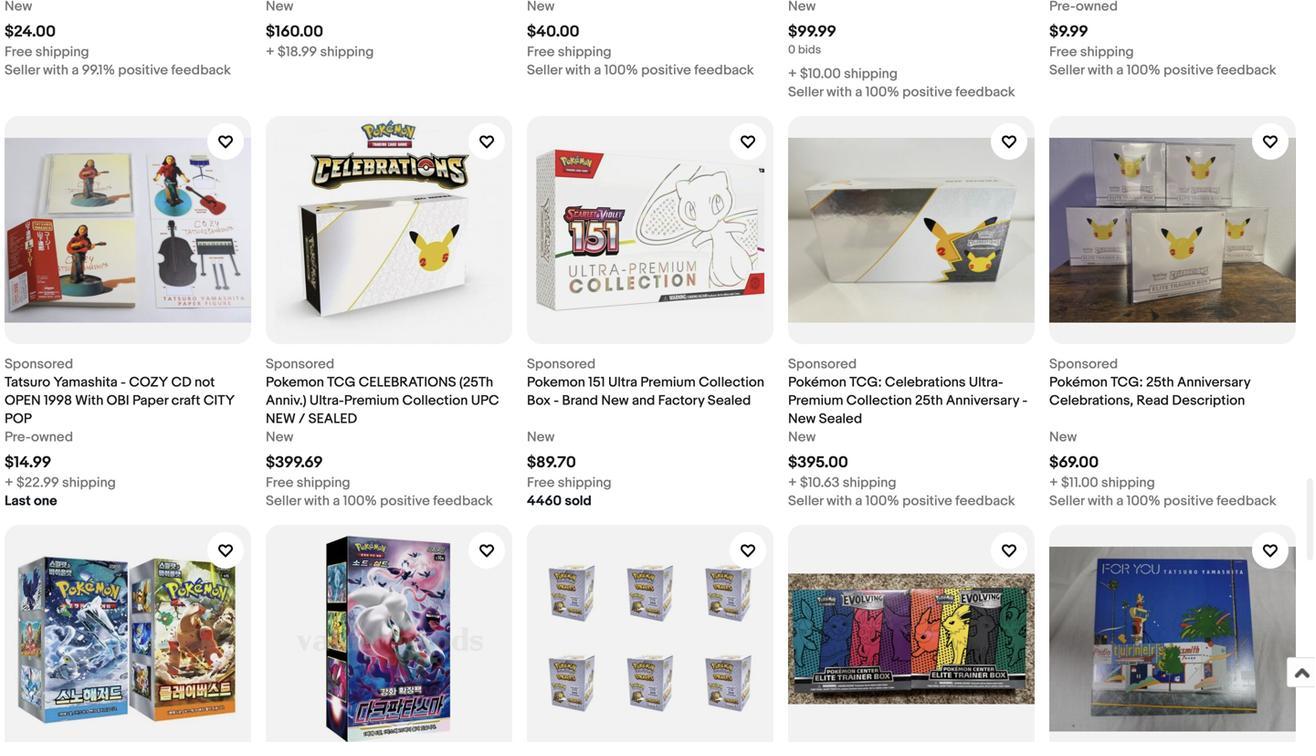 Task type: locate. For each thing, give the bounding box(es) containing it.
shipping down $40.00 text field
[[558, 44, 612, 60]]

0 horizontal spatial sealed
[[708, 393, 751, 409]]

+ left $11.00
[[1050, 475, 1058, 491]]

free up 4460
[[527, 475, 555, 491]]

sponsored inside sponsored pokemon tcg celebrations (25th anniv.) ultra-premium collection upc new / sealed new $399.69 free shipping seller with a 100% positive feedback
[[266, 356, 335, 373]]

free down $40.00 text field
[[527, 44, 555, 60]]

0 horizontal spatial free shipping text field
[[5, 43, 89, 61]]

$10.00
[[800, 66, 841, 82]]

a inside new $69.00 + $11.00 shipping seller with a 100% positive feedback
[[1117, 493, 1124, 510]]

sponsored for $69.00
[[1050, 356, 1118, 373]]

- inside sponsored pokémon tcg: celebrations ultra- premium collection 25th anniversary - new sealed new $395.00 + $10.63 shipping seller with a 100% positive feedback
[[1023, 393, 1028, 409]]

+ left $10.63
[[788, 475, 797, 491]]

shipping right $18.99
[[320, 44, 374, 60]]

1 sponsored from the left
[[5, 356, 73, 373]]

1 horizontal spatial sealed
[[819, 411, 862, 428]]

seller down $399.69
[[266, 493, 301, 510]]

cd
[[171, 375, 192, 391]]

factory
[[658, 393, 705, 409]]

- up obi
[[121, 375, 126, 391]]

2 horizontal spatial new text field
[[788, 428, 816, 447]]

sponsored text field for $89.70
[[527, 355, 596, 374]]

new inside sponsored pokemon 151 ultra premium collection box - brand new and factory sealed
[[601, 393, 629, 409]]

new text field for $399.69
[[266, 428, 293, 447]]

ultra- inside sponsored pokemon tcg celebrations (25th anniv.) ultra-premium collection upc new / sealed new $399.69 free shipping seller with a 100% positive feedback
[[310, 393, 344, 409]]

3 sponsored from the left
[[527, 356, 596, 373]]

shipping down $9.99 "text box"
[[1080, 44, 1134, 60]]

Seller with a 99.1% positive feedback text field
[[5, 61, 231, 79]]

1 horizontal spatial anniversary
[[1178, 375, 1251, 391]]

$99.99
[[788, 22, 837, 42]]

4 sponsored text field from the left
[[788, 355, 857, 374]]

shipping inside sponsored pokémon tcg: celebrations ultra- premium collection 25th anniversary - new sealed new $395.00 + $10.63 shipping seller with a 100% positive feedback
[[843, 475, 897, 491]]

with down + $10.00 shipping text field
[[827, 84, 852, 100]]

sponsored inside sponsored pokémon tcg: 25th anniversary celebrations, read description
[[1050, 356, 1118, 373]]

new inside "new $89.70 free shipping 4460 sold"
[[527, 429, 555, 446]]

tcg: up read
[[1111, 375, 1143, 391]]

sponsored pokemon tcg celebrations (25th anniv.) ultra-premium collection upc new / sealed new $399.69 free shipping seller with a 100% positive feedback
[[266, 356, 499, 510]]

feedback inside sponsored pokemon tcg celebrations (25th anniv.) ultra-premium collection upc new / sealed new $399.69 free shipping seller with a 100% positive feedback
[[433, 493, 493, 510]]

$40.00
[[527, 22, 580, 42]]

+ $22.99 shipping text field
[[5, 474, 116, 492]]

+ down '0'
[[788, 66, 797, 82]]

$9.99 text field
[[1050, 22, 1089, 42]]

100%
[[604, 62, 638, 79], [1127, 62, 1161, 79], [866, 84, 900, 100], [343, 493, 377, 510], [866, 493, 900, 510], [1127, 493, 1161, 510]]

with inside sponsored pokémon tcg: celebrations ultra- premium collection 25th anniversary - new sealed new $395.00 + $10.63 shipping seller with a 100% positive feedback
[[827, 493, 852, 510]]

100% inside new $69.00 + $11.00 shipping seller with a 100% positive feedback
[[1127, 493, 1161, 510]]

sealed right factory
[[708, 393, 751, 409]]

brand
[[562, 393, 598, 409]]

25th down celebrations
[[915, 393, 943, 409]]

tcg: left celebrations
[[850, 375, 882, 391]]

4 sponsored from the left
[[788, 356, 857, 373]]

shipping down $399.69
[[297, 475, 350, 491]]

free shipping seller with a 100% positive feedback
[[527, 44, 754, 79], [1050, 44, 1277, 79]]

$160.00 text field
[[266, 22, 323, 42]]

1 horizontal spatial pokémon
[[1050, 375, 1108, 391]]

0 vertical spatial sealed
[[708, 393, 751, 409]]

tcg: inside sponsored pokémon tcg: 25th anniversary celebrations, read description
[[1111, 375, 1143, 391]]

new $89.70 free shipping 4460 sold
[[527, 429, 612, 510]]

pokémon up the $395.00 text field
[[788, 375, 847, 391]]

+ up the last
[[5, 475, 13, 491]]

anniversary up description
[[1178, 375, 1251, 391]]

pokemon inside sponsored pokemon 151 ultra premium collection box - brand new and factory sealed
[[527, 375, 585, 391]]

+ $11.00 shipping text field
[[1050, 474, 1155, 492]]

pokémon for $395.00
[[788, 375, 847, 391]]

Last one text field
[[5, 492, 57, 511]]

0 vertical spatial ultra-
[[969, 375, 1004, 391]]

premium up factory
[[641, 375, 696, 391]]

0 horizontal spatial 25th
[[915, 393, 943, 409]]

$69.00
[[1050, 454, 1099, 473]]

collection down celebrations
[[847, 393, 912, 409]]

celebrations
[[359, 375, 456, 391]]

sponsored
[[5, 356, 73, 373], [266, 356, 335, 373], [527, 356, 596, 373], [788, 356, 857, 373], [1050, 356, 1118, 373]]

1 horizontal spatial new text field
[[527, 428, 555, 447]]

a inside + $10.00 shipping seller with a 100% positive feedback
[[855, 84, 863, 100]]

celebrations,
[[1050, 393, 1134, 409]]

-
[[121, 375, 126, 391], [554, 393, 559, 409], [1023, 393, 1028, 409]]

shipping down "$24.00"
[[35, 44, 89, 60]]

1 vertical spatial ultra-
[[310, 393, 344, 409]]

new $69.00 + $11.00 shipping seller with a 100% positive feedback
[[1050, 429, 1277, 510]]

1 vertical spatial free shipping text field
[[266, 474, 350, 492]]

0 horizontal spatial -
[[121, 375, 126, 391]]

with
[[75, 393, 104, 409]]

+ $10.00 shipping text field
[[788, 65, 898, 83]]

free down $24.00 text box
[[5, 44, 32, 60]]

sealed
[[708, 393, 751, 409], [819, 411, 862, 428]]

- left celebrations, at the bottom right
[[1023, 393, 1028, 409]]

/
[[299, 411, 305, 428]]

free inside "new $89.70 free shipping 4460 sold"
[[527, 475, 555, 491]]

2 horizontal spatial premium
[[788, 393, 844, 409]]

new inside new $69.00 + $11.00 shipping seller with a 100% positive feedback
[[1050, 429, 1077, 446]]

Free shipping text field
[[5, 43, 89, 61], [266, 474, 350, 492]]

ultra- up sealed
[[310, 393, 344, 409]]

1 horizontal spatial ultra-
[[969, 375, 1004, 391]]

$22.99
[[16, 475, 59, 491]]

New text field
[[266, 428, 293, 447], [527, 428, 555, 447], [788, 428, 816, 447]]

$99.99 text field
[[788, 22, 837, 42]]

- right box
[[554, 393, 559, 409]]

0 vertical spatial free shipping text field
[[5, 43, 89, 61]]

Seller with a 100% positive feedback text field
[[1050, 61, 1277, 79], [788, 492, 1016, 511]]

0 horizontal spatial pokemon
[[266, 375, 324, 391]]

positive inside new $69.00 + $11.00 shipping seller with a 100% positive feedback
[[1164, 493, 1214, 510]]

0 vertical spatial anniversary
[[1178, 375, 1251, 391]]

sponsored inside sponsored pokemon 151 ultra premium collection box - brand new and factory sealed
[[527, 356, 596, 373]]

anniversary inside sponsored pokémon tcg: 25th anniversary celebrations, read description
[[1178, 375, 1251, 391]]

free down $399.69
[[266, 475, 294, 491]]

1 new text field from the left
[[266, 428, 293, 447]]

tcg: for $69.00
[[1111, 375, 1143, 391]]

$89.70
[[527, 454, 576, 473]]

seller down $10.63
[[788, 493, 824, 510]]

2 horizontal spatial collection
[[847, 393, 912, 409]]

with down + $11.00 shipping "text box"
[[1088, 493, 1114, 510]]

0 horizontal spatial free shipping seller with a 100% positive feedback
[[527, 44, 754, 79]]

Free shipping text field
[[527, 43, 612, 61], [1050, 43, 1134, 61], [527, 474, 612, 492]]

Sponsored text field
[[5, 355, 73, 374], [266, 355, 335, 374], [527, 355, 596, 374], [788, 355, 857, 374]]

151
[[588, 375, 605, 391]]

1 horizontal spatial -
[[554, 393, 559, 409]]

premium up $395.00
[[788, 393, 844, 409]]

1 horizontal spatial collection
[[699, 375, 765, 391]]

2 tcg: from the left
[[1111, 375, 1143, 391]]

free shipping text field for $9.99
[[1050, 43, 1134, 61]]

2 sponsored text field from the left
[[266, 355, 335, 374]]

0 horizontal spatial seller with a 100% positive feedback text field
[[788, 492, 1016, 511]]

seller inside sponsored pokemon tcg celebrations (25th anniv.) ultra-premium collection upc new / sealed new $399.69 free shipping seller with a 100% positive feedback
[[266, 493, 301, 510]]

1 vertical spatial 25th
[[915, 393, 943, 409]]

seller down $24.00 text box
[[5, 62, 40, 79]]

free shipping seller with a 100% positive feedback for $9.99
[[1050, 44, 1277, 79]]

new text field down new
[[266, 428, 293, 447]]

pokémon down sponsored text box
[[1050, 375, 1108, 391]]

0 vertical spatial seller with a 100% positive feedback text field
[[1050, 61, 1277, 79]]

25th inside sponsored pokémon tcg: celebrations ultra- premium collection 25th anniversary - new sealed new $395.00 + $10.63 shipping seller with a 100% positive feedback
[[915, 393, 943, 409]]

with down + $10.63 shipping text field
[[827, 493, 852, 510]]

1 vertical spatial anniversary
[[946, 393, 1020, 409]]

ultra- right celebrations
[[969, 375, 1004, 391]]

1 pokemon from the left
[[266, 375, 324, 391]]

None text field
[[266, 0, 293, 16], [527, 0, 555, 16], [788, 0, 816, 16], [266, 0, 293, 16], [527, 0, 555, 16], [788, 0, 816, 16]]

shipping inside "new $89.70 free shipping 4460 sold"
[[558, 475, 612, 491]]

seller inside + $10.00 shipping seller with a 100% positive feedback
[[788, 84, 824, 100]]

a inside free shipping seller with a 99.1% positive feedback
[[72, 62, 79, 79]]

paper
[[132, 393, 168, 409]]

0 vertical spatial 25th
[[1147, 375, 1174, 391]]

free shipping seller with a 99.1% positive feedback
[[5, 44, 231, 79]]

with left the 99.1%
[[43, 62, 68, 79]]

anniversary down celebrations
[[946, 393, 1020, 409]]

with down $40.00 text field
[[565, 62, 591, 79]]

with
[[43, 62, 68, 79], [565, 62, 591, 79], [1088, 62, 1114, 79], [827, 84, 852, 100], [304, 493, 330, 510], [827, 493, 852, 510], [1088, 493, 1114, 510]]

pokemon up box
[[527, 375, 585, 391]]

free inside free shipping seller with a 99.1% positive feedback
[[5, 44, 32, 60]]

sponsored inside sponsored pokémon tcg: celebrations ultra- premium collection 25th anniversary - new sealed new $395.00 + $10.63 shipping seller with a 100% positive feedback
[[788, 356, 857, 373]]

free for $24.00
[[5, 44, 32, 60]]

free
[[5, 44, 32, 60], [527, 44, 555, 60], [1050, 44, 1077, 60], [266, 475, 294, 491], [527, 475, 555, 491]]

tcg:
[[850, 375, 882, 391], [1111, 375, 1143, 391]]

seller down $11.00
[[1050, 493, 1085, 510]]

collection inside sponsored pokemon 151 ultra premium collection box - brand new and factory sealed
[[699, 375, 765, 391]]

with down $399.69 text box
[[304, 493, 330, 510]]

sponsored for $395.00
[[788, 356, 857, 373]]

2 pokemon from the left
[[527, 375, 585, 391]]

shipping
[[35, 44, 89, 60], [320, 44, 374, 60], [558, 44, 612, 60], [1080, 44, 1134, 60], [844, 66, 898, 82], [62, 475, 116, 491], [297, 475, 350, 491], [558, 475, 612, 491], [843, 475, 897, 491], [1102, 475, 1155, 491]]

seller inside sponsored pokémon tcg: celebrations ultra- premium collection 25th anniversary - new sealed new $395.00 + $10.63 shipping seller with a 100% positive feedback
[[788, 493, 824, 510]]

upc
[[471, 393, 499, 409]]

$69.00 text field
[[1050, 454, 1099, 473]]

free inside sponsored pokemon tcg celebrations (25th anniv.) ultra-premium collection upc new / sealed new $399.69 free shipping seller with a 100% positive feedback
[[266, 475, 294, 491]]

2 horizontal spatial -
[[1023, 393, 1028, 409]]

shipping inside + $10.00 shipping seller with a 100% positive feedback
[[844, 66, 898, 82]]

free shipping text field down $40.00 text field
[[527, 43, 612, 61]]

1 horizontal spatial seller with a 100% positive feedback text field
[[1050, 61, 1277, 79]]

$11.00
[[1062, 475, 1099, 491]]

ultra-
[[969, 375, 1004, 391], [310, 393, 344, 409]]

seller down $10.00
[[788, 84, 824, 100]]

seller inside new $69.00 + $11.00 shipping seller with a 100% positive feedback
[[1050, 493, 1085, 510]]

collection up factory
[[699, 375, 765, 391]]

$395.00 text field
[[788, 454, 848, 473]]

free down $9.99 "text box"
[[1050, 44, 1077, 60]]

1 horizontal spatial premium
[[641, 375, 696, 391]]

1 horizontal spatial free shipping seller with a 100% positive feedback
[[1050, 44, 1277, 79]]

3 new text field from the left
[[788, 428, 816, 447]]

collection down the celebrations
[[402, 393, 468, 409]]

celebrations
[[885, 375, 966, 391]]

2 pokémon from the left
[[1050, 375, 1108, 391]]

2 new text field from the left
[[527, 428, 555, 447]]

pokemon up anniv.)
[[266, 375, 324, 391]]

$99.99 0 bids
[[788, 22, 837, 57]]

a
[[72, 62, 79, 79], [594, 62, 601, 79], [1117, 62, 1124, 79], [855, 84, 863, 100], [333, 493, 340, 510], [855, 493, 863, 510], [1117, 493, 1124, 510]]

new text field up $395.00
[[788, 428, 816, 447]]

collection
[[699, 375, 765, 391], [402, 393, 468, 409], [847, 393, 912, 409]]

1 horizontal spatial 25th
[[1147, 375, 1174, 391]]

new text field up $89.70
[[527, 428, 555, 447]]

1 vertical spatial sealed
[[819, 411, 862, 428]]

premium inside sponsored pokemon 151 ultra premium collection box - brand new and factory sealed
[[641, 375, 696, 391]]

+
[[266, 44, 275, 60], [788, 66, 797, 82], [5, 475, 13, 491], [788, 475, 797, 491], [1050, 475, 1058, 491]]

premium
[[641, 375, 696, 391], [344, 393, 399, 409], [788, 393, 844, 409]]

collection inside sponsored pokemon tcg celebrations (25th anniv.) ultra-premium collection upc new / sealed new $399.69 free shipping seller with a 100% positive feedback
[[402, 393, 468, 409]]

1 free shipping seller with a 100% positive feedback from the left
[[527, 44, 754, 79]]

tcg: inside sponsored pokémon tcg: celebrations ultra- premium collection 25th anniversary - new sealed new $395.00 + $10.63 shipping seller with a 100% positive feedback
[[850, 375, 882, 391]]

0 horizontal spatial pokémon
[[788, 375, 847, 391]]

0 horizontal spatial tcg:
[[850, 375, 882, 391]]

1 tcg: from the left
[[850, 375, 882, 391]]

$18.99
[[278, 44, 317, 60]]

positive
[[118, 62, 168, 79], [641, 62, 691, 79], [1164, 62, 1214, 79], [903, 84, 953, 100], [380, 493, 430, 510], [903, 493, 953, 510], [1164, 493, 1214, 510]]

shipping right $11.00
[[1102, 475, 1155, 491]]

Seller with a 100% positive feedback text field
[[527, 61, 754, 79], [788, 83, 1016, 101], [266, 492, 493, 511], [1050, 492, 1277, 511]]

premium down tcg
[[344, 393, 399, 409]]

+ left $18.99
[[266, 44, 275, 60]]

25th
[[1147, 375, 1174, 391], [915, 393, 943, 409]]

0 horizontal spatial anniversary
[[946, 393, 1020, 409]]

pokémon inside sponsored pokémon tcg: 25th anniversary celebrations, read description
[[1050, 375, 1108, 391]]

0 horizontal spatial ultra-
[[310, 393, 344, 409]]

sponsored inside sponsored tatsuro yamashita - cozy cd not open 1998 with obi paper craft  city pop pre-owned $14.99 + $22.99 shipping last one
[[5, 356, 73, 373]]

2 free shipping seller with a 100% positive feedback from the left
[[1050, 44, 1277, 79]]

shipping up sold
[[558, 475, 612, 491]]

0 horizontal spatial collection
[[402, 393, 468, 409]]

shipping right "$22.99"
[[62, 475, 116, 491]]

Sponsored text field
[[1050, 355, 1118, 374]]

1998
[[44, 393, 72, 409]]

new
[[601, 393, 629, 409], [788, 411, 816, 428], [266, 429, 293, 446], [527, 429, 555, 446], [788, 429, 816, 446], [1050, 429, 1077, 446]]

1 sponsored text field from the left
[[5, 355, 73, 374]]

$395.00
[[788, 454, 848, 473]]

1 horizontal spatial pokemon
[[527, 375, 585, 391]]

positive inside + $10.00 shipping seller with a 100% positive feedback
[[903, 84, 953, 100]]

anniversary
[[1178, 375, 1251, 391], [946, 393, 1020, 409]]

pokemon for $89.70
[[527, 375, 585, 391]]

feedback
[[171, 62, 231, 79], [694, 62, 754, 79], [1217, 62, 1277, 79], [956, 84, 1016, 100], [433, 493, 493, 510], [956, 493, 1016, 510], [1217, 493, 1277, 510]]

sponsored tatsuro yamashita - cozy cd not open 1998 with obi paper craft  city pop pre-owned $14.99 + $22.99 shipping last one
[[5, 356, 235, 510]]

$14.99
[[5, 454, 51, 473]]

1 horizontal spatial tcg:
[[1111, 375, 1143, 391]]

sealed inside sponsored pokémon tcg: celebrations ultra- premium collection 25th anniversary - new sealed new $395.00 + $10.63 shipping seller with a 100% positive feedback
[[819, 411, 862, 428]]

read
[[1137, 393, 1169, 409]]

free shipping text field down "$24.00"
[[5, 43, 89, 61]]

1 pokémon from the left
[[788, 375, 847, 391]]

0 horizontal spatial premium
[[344, 393, 399, 409]]

shipping inside text box
[[320, 44, 374, 60]]

None text field
[[5, 0, 32, 16], [1050, 0, 1118, 16], [5, 0, 32, 16], [1050, 0, 1118, 16]]

seller
[[5, 62, 40, 79], [527, 62, 562, 79], [1050, 62, 1085, 79], [788, 84, 824, 100], [266, 493, 301, 510], [788, 493, 824, 510], [1050, 493, 1085, 510]]

pokémon
[[788, 375, 847, 391], [1050, 375, 1108, 391]]

sealed up $395.00
[[819, 411, 862, 428]]

0 horizontal spatial new text field
[[266, 428, 293, 447]]

free shipping text field for $40.00
[[527, 43, 612, 61]]

pre-
[[5, 429, 31, 446]]

shipping right $10.63
[[843, 475, 897, 491]]

pop
[[5, 411, 32, 428]]

+ $10.00 shipping seller with a 100% positive feedback
[[788, 66, 1016, 100]]

free shipping text field down $9.99 "text box"
[[1050, 43, 1134, 61]]

obi
[[107, 393, 129, 409]]

25th up read
[[1147, 375, 1174, 391]]

pokémon inside sponsored pokémon tcg: celebrations ultra- premium collection 25th anniversary - new sealed new $395.00 + $10.63 shipping seller with a 100% positive feedback
[[788, 375, 847, 391]]

3 sponsored text field from the left
[[527, 355, 596, 374]]

+ inside new $69.00 + $11.00 shipping seller with a 100% positive feedback
[[1050, 475, 1058, 491]]

pokemon inside sponsored pokemon tcg celebrations (25th anniv.) ultra-premium collection upc new / sealed new $399.69 free shipping seller with a 100% positive feedback
[[266, 375, 324, 391]]

shipping right $10.00
[[844, 66, 898, 82]]

pokemon
[[266, 375, 324, 391], [527, 375, 585, 391]]

2 sponsored from the left
[[266, 356, 335, 373]]

5 sponsored from the left
[[1050, 356, 1118, 373]]

0 bids text field
[[788, 43, 822, 57]]

free shipping text field down $399.69
[[266, 474, 350, 492]]

new text field for $89.70
[[527, 428, 555, 447]]



Task type: describe. For each thing, give the bounding box(es) containing it.
+ $10.63 shipping text field
[[788, 474, 897, 492]]

+ inside sponsored tatsuro yamashita - cozy cd not open 1998 with obi paper craft  city pop pre-owned $14.99 + $22.99 shipping last one
[[5, 475, 13, 491]]

and
[[632, 393, 655, 409]]

seller down $40.00 text field
[[527, 62, 562, 79]]

$9.99
[[1050, 22, 1089, 42]]

with inside + $10.00 shipping seller with a 100% positive feedback
[[827, 84, 852, 100]]

+ inside text box
[[266, 44, 275, 60]]

ultra
[[608, 375, 638, 391]]

sold
[[565, 493, 592, 510]]

pokemon for $399.69
[[266, 375, 324, 391]]

free for $40.00
[[527, 44, 555, 60]]

sponsored text field for $14.99
[[5, 355, 73, 374]]

yamashita
[[53, 375, 118, 391]]

25th inside sponsored pokémon tcg: 25th anniversary celebrations, read description
[[1147, 375, 1174, 391]]

100% inside sponsored pokemon tcg celebrations (25th anniv.) ultra-premium collection upc new / sealed new $399.69 free shipping seller with a 100% positive feedback
[[343, 493, 377, 510]]

+ $18.99 shipping
[[266, 44, 374, 60]]

100% inside + $10.00 shipping seller with a 100% positive feedback
[[866, 84, 900, 100]]

premium inside sponsored pokemon tcg celebrations (25th anniv.) ultra-premium collection upc new / sealed new $399.69 free shipping seller with a 100% positive feedback
[[344, 393, 399, 409]]

craft
[[171, 393, 200, 409]]

$89.70 text field
[[527, 454, 576, 473]]

anniv.)
[[266, 393, 307, 409]]

$160.00
[[266, 22, 323, 42]]

collection inside sponsored pokémon tcg: celebrations ultra- premium collection 25th anniversary - new sealed new $395.00 + $10.63 shipping seller with a 100% positive feedback
[[847, 393, 912, 409]]

+ inside + $10.00 shipping seller with a 100% positive feedback
[[788, 66, 797, 82]]

feedback inside free shipping seller with a 99.1% positive feedback
[[171, 62, 231, 79]]

$40.00 text field
[[527, 22, 580, 42]]

4460 sold text field
[[527, 492, 592, 511]]

$399.69
[[266, 454, 323, 473]]

sponsored text field for $395.00
[[788, 355, 857, 374]]

city
[[204, 393, 235, 409]]

sponsored for $399.69
[[266, 356, 335, 373]]

free for $9.99
[[1050, 44, 1077, 60]]

sealed
[[308, 411, 357, 428]]

seller inside free shipping seller with a 99.1% positive feedback
[[5, 62, 40, 79]]

$399.69 text field
[[266, 454, 323, 473]]

4460
[[527, 493, 562, 510]]

with inside new $69.00 + $11.00 shipping seller with a 100% positive feedback
[[1088, 493, 1114, 510]]

sponsored pokemon 151 ultra premium collection box - brand new and factory sealed
[[527, 356, 765, 409]]

+ inside sponsored pokémon tcg: celebrations ultra- premium collection 25th anniversary - new sealed new $395.00 + $10.63 shipping seller with a 100% positive feedback
[[788, 475, 797, 491]]

with inside free shipping seller with a 99.1% positive feedback
[[43, 62, 68, 79]]

anniversary inside sponsored pokémon tcg: celebrations ultra- premium collection 25th anniversary - new sealed new $395.00 + $10.63 shipping seller with a 100% positive feedback
[[946, 393, 1020, 409]]

Pre-owned text field
[[5, 428, 73, 447]]

bids
[[798, 43, 822, 57]]

$24.00
[[5, 22, 56, 42]]

sponsored pokémon tcg: 25th anniversary celebrations, read description
[[1050, 356, 1251, 409]]

with inside sponsored pokemon tcg celebrations (25th anniv.) ultra-premium collection upc new / sealed new $399.69 free shipping seller with a 100% positive feedback
[[304, 493, 330, 510]]

$24.00 text field
[[5, 22, 56, 42]]

ultra- inside sponsored pokémon tcg: celebrations ultra- premium collection 25th anniversary - new sealed new $395.00 + $10.63 shipping seller with a 100% positive feedback
[[969, 375, 1004, 391]]

with down $9.99 "text box"
[[1088, 62, 1114, 79]]

new inside sponsored pokemon tcg celebrations (25th anniv.) ultra-premium collection upc new / sealed new $399.69 free shipping seller with a 100% positive feedback
[[266, 429, 293, 446]]

tatsuro
[[5, 375, 50, 391]]

shipping inside new $69.00 + $11.00 shipping seller with a 100% positive feedback
[[1102, 475, 1155, 491]]

$14.99 text field
[[5, 454, 51, 473]]

one
[[34, 493, 57, 510]]

cozy
[[129, 375, 168, 391]]

sponsored pokémon tcg: celebrations ultra- premium collection 25th anniversary - new sealed new $395.00 + $10.63 shipping seller with a 100% positive feedback
[[788, 356, 1028, 510]]

tcg: for $395.00
[[850, 375, 882, 391]]

(25th
[[459, 375, 493, 391]]

shipping inside sponsored pokemon tcg celebrations (25th anniv.) ultra-premium collection upc new / sealed new $399.69 free shipping seller with a 100% positive feedback
[[297, 475, 350, 491]]

a inside sponsored pokemon tcg celebrations (25th anniv.) ultra-premium collection upc new / sealed new $399.69 free shipping seller with a 100% positive feedback
[[333, 493, 340, 510]]

a inside sponsored pokémon tcg: celebrations ultra- premium collection 25th anniversary - new sealed new $395.00 + $10.63 shipping seller with a 100% positive feedback
[[855, 493, 863, 510]]

100% inside sponsored pokémon tcg: celebrations ultra- premium collection 25th anniversary - new sealed new $395.00 + $10.63 shipping seller with a 100% positive feedback
[[866, 493, 900, 510]]

new text field for $395.00
[[788, 428, 816, 447]]

shipping inside free shipping seller with a 99.1% positive feedback
[[35, 44, 89, 60]]

free shipping text field up sold
[[527, 474, 612, 492]]

feedback inside sponsored pokémon tcg: celebrations ultra- premium collection 25th anniversary - new sealed new $395.00 + $10.63 shipping seller with a 100% positive feedback
[[956, 493, 1016, 510]]

shipping inside sponsored tatsuro yamashita - cozy cd not open 1998 with obi paper craft  city pop pre-owned $14.99 + $22.99 shipping last one
[[62, 475, 116, 491]]

seller down $9.99 "text box"
[[1050, 62, 1085, 79]]

feedback inside new $69.00 + $11.00 shipping seller with a 100% positive feedback
[[1217, 493, 1277, 510]]

sponsored for $89.70
[[527, 356, 596, 373]]

99.1%
[[82, 62, 115, 79]]

description
[[1172, 393, 1245, 409]]

new
[[266, 411, 296, 428]]

sponsored for $14.99
[[5, 356, 73, 373]]

+ $18.99 shipping text field
[[266, 43, 374, 61]]

open
[[5, 393, 41, 409]]

1 vertical spatial seller with a 100% positive feedback text field
[[788, 492, 1016, 511]]

0
[[788, 43, 796, 57]]

premium inside sponsored pokémon tcg: celebrations ultra- premium collection 25th anniversary - new sealed new $395.00 + $10.63 shipping seller with a 100% positive feedback
[[788, 393, 844, 409]]

- inside sponsored pokemon 151 ultra premium collection box - brand new and factory sealed
[[554, 393, 559, 409]]

New text field
[[1050, 428, 1077, 447]]

not
[[195, 375, 215, 391]]

sponsored text field for $399.69
[[266, 355, 335, 374]]

free shipping seller with a 100% positive feedback for $40.00
[[527, 44, 754, 79]]

positive inside sponsored pokemon tcg celebrations (25th anniv.) ultra-premium collection upc new / sealed new $399.69 free shipping seller with a 100% positive feedback
[[380, 493, 430, 510]]

sealed inside sponsored pokemon 151 ultra premium collection box - brand new and factory sealed
[[708, 393, 751, 409]]

tcg
[[327, 375, 356, 391]]

positive inside free shipping seller with a 99.1% positive feedback
[[118, 62, 168, 79]]

$10.63
[[800, 475, 840, 491]]

pokémon for $69.00
[[1050, 375, 1108, 391]]

owned
[[31, 429, 73, 446]]

last
[[5, 493, 31, 510]]

feedback inside + $10.00 shipping seller with a 100% positive feedback
[[956, 84, 1016, 100]]

- inside sponsored tatsuro yamashita - cozy cd not open 1998 with obi paper craft  city pop pre-owned $14.99 + $22.99 shipping last one
[[121, 375, 126, 391]]

box
[[527, 393, 551, 409]]

positive inside sponsored pokémon tcg: celebrations ultra- premium collection 25th anniversary - new sealed new $395.00 + $10.63 shipping seller with a 100% positive feedback
[[903, 493, 953, 510]]

1 horizontal spatial free shipping text field
[[266, 474, 350, 492]]



Task type: vqa. For each thing, say whether or not it's contained in the screenshot.


